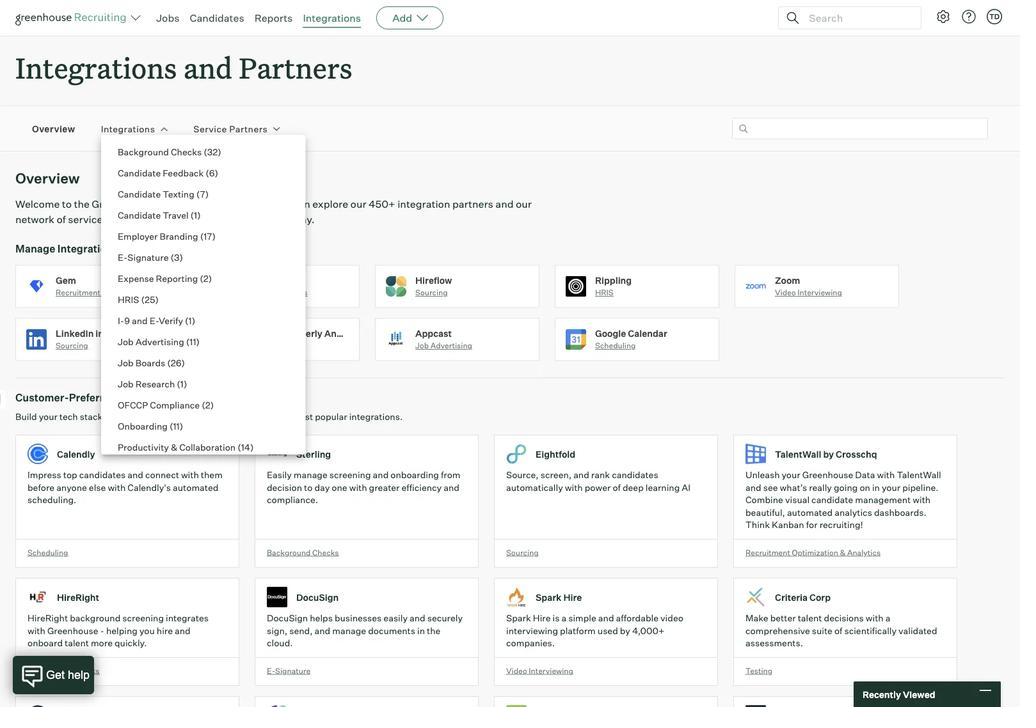 Task type: vqa. For each thing, say whether or not it's contained in the screenshot.
preliminary corresponding to (50)
no



Task type: locate. For each thing, give the bounding box(es) containing it.
1 right travel
[[194, 210, 197, 221]]

linkedin
[[56, 328, 94, 339]]

background up candidate feedback ( 6 )
[[118, 146, 169, 157]]

docusign up the sign,
[[267, 613, 308, 625]]

hireright background screening integrates with greenhouse - helping you hire and onboard talent more quickly.
[[28, 613, 209, 649]]

in right documents
[[417, 626, 425, 637]]

hire up simple
[[564, 592, 582, 604]]

2 vertical spatial sourcing
[[506, 548, 539, 558]]

job left boards
[[118, 357, 134, 369]]

and
[[184, 49, 232, 86], [496, 198, 514, 211], [132, 315, 148, 326], [128, 470, 143, 481], [373, 470, 389, 481], [574, 470, 589, 481], [444, 482, 460, 494], [746, 482, 762, 494], [410, 613, 425, 625], [598, 613, 614, 625], [175, 626, 191, 637], [315, 626, 330, 637]]

and inside hireright background screening integrates with greenhouse - helping you hire and onboard talent more quickly.
[[175, 626, 191, 637]]

0 vertical spatial of
[[57, 213, 66, 226]]

( down expense
[[141, 294, 145, 305]]

background checks down onboard
[[28, 667, 100, 676]]

2 right "reporting" at the top of page
[[203, 273, 209, 284]]

) for e-signature ( 3 )
[[180, 252, 183, 263]]

with inside easily manage screening and onboarding from decision to day one with greater efficiency and compliance.
[[349, 482, 367, 494]]

with right one on the left
[[349, 482, 367, 494]]

candidate for candidate travel ( 1 )
[[118, 210, 161, 221]]

0 vertical spatial 11
[[190, 336, 196, 348]]

docusign inside docusign helps businesses easily and securely sign, send, and manage documents in the cloud.
[[267, 613, 308, 625]]

where
[[242, 198, 271, 211]]

compliance
[[150, 400, 200, 411]]

partners down reports
[[239, 49, 352, 86]]

1 horizontal spatial you
[[273, 198, 291, 211]]

1 horizontal spatial video
[[775, 288, 796, 298]]

26
[[171, 357, 182, 369]]

securely
[[427, 613, 463, 625]]

0 horizontal spatial our
[[230, 412, 243, 423]]

) for expense reporting ( 2 )
[[209, 273, 212, 284]]

& left analytics
[[840, 548, 846, 558]]

integrations link right reports
[[303, 12, 361, 24]]

1 horizontal spatial screening
[[330, 470, 371, 481]]

)
[[218, 146, 221, 157], [215, 167, 218, 179], [205, 189, 209, 200], [197, 210, 201, 221], [212, 231, 216, 242], [180, 252, 183, 263], [209, 273, 212, 284], [155, 294, 159, 305], [192, 315, 195, 326], [196, 336, 200, 348], [182, 357, 185, 369], [184, 379, 187, 390], [210, 400, 214, 411], [180, 421, 183, 432], [250, 442, 254, 453]]

candidates up deep
[[612, 470, 658, 481]]

to up the service
[[62, 198, 72, 211]]

1 horizontal spatial manage
[[332, 626, 366, 637]]

checks down more
[[73, 667, 100, 676]]

0 vertical spatial docusign
[[296, 592, 339, 604]]

0 vertical spatial integrations link
[[303, 12, 361, 24]]

1 vertical spatial by
[[620, 626, 630, 637]]

candidate for candidate feedback ( 6 )
[[118, 167, 161, 179]]

add
[[392, 12, 412, 24]]

of for make better talent decisions with a comprehensive suite of scientifically validated assessments.
[[835, 626, 843, 637]]

1 horizontal spatial hire
[[564, 592, 582, 604]]

2 vertical spatial background checks
[[28, 667, 100, 676]]

2 horizontal spatial a
[[886, 613, 891, 625]]

impress
[[28, 470, 61, 481]]

greenhouse down background
[[47, 626, 98, 637]]

( right "reporting" at the top of page
[[200, 273, 203, 284]]

background checks down "compliance."
[[267, 548, 339, 558]]

0 horizontal spatial e-
[[118, 252, 128, 263]]

hireright
[[57, 592, 99, 604], [28, 613, 68, 625]]

0 vertical spatial signature
[[128, 252, 169, 263]]

service partners
[[194, 123, 268, 134]]

0 horizontal spatial of
[[57, 213, 66, 226]]

your down customer-
[[39, 412, 57, 423]]

top
[[63, 470, 77, 481]]

integrations down greenhouse recruiting image
[[15, 49, 177, 86]]

a right just on the top of the page
[[255, 213, 261, 226]]

integrations right reports
[[303, 12, 361, 24]]

appcast job advertising
[[415, 328, 472, 351]]

1 right verify
[[189, 315, 192, 326]]

scheduling.
[[28, 495, 76, 506]]

) for ofccp compliance ( 2 )
[[210, 400, 214, 411]]

( down 26
[[177, 379, 180, 390]]

checks up feedback
[[171, 146, 202, 157]]

hire inside spark hire is a simple and affordable video interviewing platform used by 4,000+ companies.
[[533, 613, 551, 625]]

1 horizontal spatial in
[[872, 482, 880, 494]]

0 horizontal spatial spark
[[506, 613, 531, 625]]

0 vertical spatial manage
[[294, 470, 328, 481]]

to left day
[[304, 482, 313, 494]]

talentwall up the pipeline.
[[897, 470, 941, 481]]

talent
[[798, 613, 822, 625], [65, 638, 89, 649]]

candidate feedback ( 6 )
[[118, 167, 218, 179]]

wellfound (formerly angellist talent) link
[[195, 319, 400, 372]]

automated down them
[[173, 482, 219, 494]]

integrations
[[96, 328, 149, 339]]

0 vertical spatial overview
[[32, 123, 75, 134]]

spark for spark hire
[[536, 592, 562, 604]]

to
[[62, 198, 72, 211], [304, 482, 313, 494]]

jobs
[[156, 12, 180, 24]]

2 for ofccp compliance ( 2 )
[[205, 400, 210, 411]]

of inside source, screen, and rank candidates automatically with power of deep learning ai
[[613, 482, 621, 494]]

0 vertical spatial your
[[39, 412, 57, 423]]

1 vertical spatial recruitment
[[746, 548, 790, 558]]

0 vertical spatial interviewing
[[798, 288, 842, 298]]

1 vertical spatial 11
[[173, 421, 180, 432]]

zoom
[[775, 275, 800, 286]]

1 vertical spatial 2
[[205, 400, 210, 411]]

manage down businesses
[[332, 626, 366, 637]]

e- for e-signature
[[267, 667, 275, 676]]

( for feedback
[[206, 167, 209, 179]]

advertising down appcast
[[431, 341, 472, 351]]

with down the pipeline.
[[913, 495, 931, 506]]

cloud.
[[267, 638, 293, 649]]

hris inside rippling hris
[[595, 288, 614, 298]]

1 vertical spatial e-
[[150, 315, 159, 326]]

) for job boards ( 26 )
[[182, 357, 185, 369]]

partners for integrations and partners
[[239, 49, 352, 86]]

integration
[[398, 198, 450, 211]]

service
[[194, 123, 227, 134]]

automated inside unleash your greenhouse data with talentwall and see what's really going on in your pipeline. combine visual candidate management with beautiful, automated analytics dashboards. think kanban for recruiting!
[[787, 507, 833, 519]]

of left the service
[[57, 213, 66, 226]]

1 horizontal spatial partners
[[452, 198, 493, 211]]

of inside the welcome to the greenhouse partnerships page where you can explore our 450+ integration partners and our network of service partners. new partners are just a click away.
[[57, 213, 66, 226]]

and inside unleash your greenhouse data with talentwall and see what's really going on in your pipeline. combine visual candidate management with beautiful, automated analytics dashboards. think kanban for recruiting!
[[746, 482, 762, 494]]

1 vertical spatial of
[[613, 482, 621, 494]]

-
[[100, 626, 104, 637]]

candidate up partners.
[[118, 189, 161, 200]]

integrations link up background checks ( 32 )
[[101, 123, 155, 135]]

see
[[763, 482, 778, 494]]

) for background checks ( 32 )
[[218, 146, 221, 157]]

hris ( 25 )
[[118, 294, 159, 305]]

1 horizontal spatial sourcing
[[415, 288, 448, 298]]

0 vertical spatial to
[[62, 198, 72, 211]]

job for job research ( 1 )
[[118, 379, 134, 390]]

( right collaboration
[[238, 442, 241, 453]]

2 vertical spatial greenhouse
[[47, 626, 98, 637]]

with inside make better talent decisions with a comprehensive suite of scientifically validated assessments.
[[866, 613, 884, 625]]

spark up interviewing
[[506, 613, 531, 625]]

with up scientifically
[[866, 613, 884, 625]]

sourcing up spark hire
[[506, 548, 539, 558]]

1 vertical spatial video
[[506, 667, 527, 676]]

1 candidate from the top
[[118, 167, 161, 179]]

candidate
[[118, 167, 161, 179], [118, 189, 161, 200], [118, 210, 161, 221]]

e-
[[118, 252, 128, 263], [150, 315, 159, 326], [267, 667, 275, 676]]

automated up for
[[787, 507, 833, 519]]

e-signature
[[267, 667, 311, 676]]

7
[[200, 189, 205, 200]]

selecting
[[168, 412, 206, 423]]

3 candidate from the top
[[118, 210, 161, 221]]

recruiting!
[[820, 520, 863, 531]]

you inside hireright background screening integrates with greenhouse - helping you hire and onboard talent more quickly.
[[140, 626, 155, 637]]

greenhouse up the really
[[802, 470, 853, 481]]

) for job advertising ( 11 )
[[196, 336, 200, 348]]

9
[[124, 315, 130, 326]]

( down i-9 and e-verify ( 1 )
[[186, 336, 190, 348]]

0 vertical spatial partners
[[239, 49, 352, 86]]

1 vertical spatial hireright
[[28, 613, 68, 625]]

recruitment down gem
[[56, 288, 100, 298]]

advertising
[[136, 336, 184, 348], [431, 341, 472, 351]]

e- down cloud.
[[267, 667, 275, 676]]

expense reporting ( 2 )
[[118, 273, 212, 284]]

scheduling inside google calendar scheduling
[[595, 341, 636, 351]]

your for unleash
[[782, 470, 801, 481]]

helps
[[310, 613, 333, 625]]

1 for job research ( 1 )
[[180, 379, 184, 390]]

0 vertical spatial e-
[[118, 252, 128, 263]]

1 vertical spatial screening
[[122, 613, 164, 625]]

2 vertical spatial of
[[835, 626, 843, 637]]

affordable
[[616, 613, 659, 625]]

1 vertical spatial you
[[140, 626, 155, 637]]

0 horizontal spatial your
[[39, 412, 57, 423]]

integrations for right integrations link
[[303, 12, 361, 24]]

service
[[68, 213, 103, 226]]

candidate up employer
[[118, 210, 161, 221]]

0 vertical spatial scheduling
[[595, 341, 636, 351]]

sourcing down linkedin
[[56, 341, 88, 351]]

talent up suite
[[798, 613, 822, 625]]

job down 9
[[118, 336, 134, 348]]

1 horizontal spatial from
[[441, 470, 461, 481]]

docusign for docusign
[[296, 592, 339, 604]]

with right else at bottom
[[108, 482, 126, 494]]

the inside docusign helps businesses easily and securely sign, send, and manage documents in the cloud.
[[427, 626, 441, 637]]

0 horizontal spatial talent
[[65, 638, 89, 649]]

interviewing down companies.
[[529, 667, 573, 676]]

video
[[661, 613, 683, 625]]

tech
[[59, 412, 78, 423]]

1 vertical spatial manage
[[332, 626, 366, 637]]

hireright inside hireright background screening integrates with greenhouse - helping you hire and onboard talent more quickly.
[[28, 613, 68, 625]]

video down 'zoom'
[[775, 288, 796, 298]]

talentwall
[[775, 449, 822, 460], [897, 470, 941, 481]]

0 horizontal spatial signature
[[128, 252, 169, 263]]

interviewing down 'zoom'
[[798, 288, 842, 298]]

candidate
[[812, 495, 853, 506]]

hireright for hireright background screening integrates with greenhouse - helping you hire and onboard talent more quickly.
[[28, 613, 68, 625]]

with down screen, in the right bottom of the page
[[565, 482, 583, 494]]

2 horizontal spatial of
[[835, 626, 843, 637]]

job up "ofccp"
[[118, 379, 134, 390]]

1 vertical spatial the
[[427, 626, 441, 637]]

of inside make better talent decisions with a comprehensive suite of scientifically validated assessments.
[[835, 626, 843, 637]]

your for build
[[39, 412, 57, 423]]

popular
[[315, 412, 347, 423]]

of left deep
[[613, 482, 621, 494]]

2 horizontal spatial our
[[516, 198, 532, 211]]

wellfound
[[236, 328, 280, 339]]

) for job research ( 1 )
[[184, 379, 187, 390]]

the down securely
[[427, 626, 441, 637]]

1 vertical spatial signature
[[275, 667, 311, 676]]

( down compliance
[[170, 421, 173, 432]]

screening inside hireright background screening integrates with greenhouse - helping you hire and onboard talent more quickly.
[[122, 613, 164, 625]]

platform
[[560, 626, 596, 637]]

used
[[598, 626, 618, 637]]

with left them
[[181, 470, 199, 481]]

talentwall up what's
[[775, 449, 822, 460]]

0 horizontal spatial 1
[[180, 379, 184, 390]]

( down 32 in the left of the page
[[206, 167, 209, 179]]

advertising inside menu
[[136, 336, 184, 348]]

2 vertical spatial candidate
[[118, 210, 161, 221]]

1 candidates from the left
[[79, 470, 126, 481]]

0 horizontal spatial automated
[[173, 482, 219, 494]]

welcome to the greenhouse partnerships page where you can explore our 450+ integration partners and our network of service partners. new partners are just a click away.
[[15, 198, 532, 226]]

your
[[39, 412, 57, 423], [782, 470, 801, 481], [882, 482, 901, 494]]

( for reporting
[[200, 273, 203, 284]]

0 vertical spatial &
[[171, 442, 177, 453]]

think
[[746, 520, 770, 531]]

( up "reporting" at the top of page
[[171, 252, 174, 263]]

1 vertical spatial automated
[[787, 507, 833, 519]]

to inside easily manage screening and onboarding from decision to day one with greater efficiency and compliance.
[[304, 482, 313, 494]]

) for employer branding ( 17 )
[[212, 231, 216, 242]]

manage
[[15, 242, 55, 255]]

1 horizontal spatial automated
[[787, 507, 833, 519]]

0 horizontal spatial talentwall
[[775, 449, 822, 460]]

with
[[105, 412, 122, 423], [181, 470, 199, 481], [877, 470, 895, 481], [108, 482, 126, 494], [349, 482, 367, 494], [565, 482, 583, 494], [913, 495, 931, 506], [866, 613, 884, 625], [28, 626, 45, 637]]

sourcing inside hireflow sourcing
[[415, 288, 448, 298]]

from up the efficiency
[[441, 470, 461, 481]]

1 horizontal spatial scheduling
[[595, 341, 636, 351]]

0 horizontal spatial manage
[[294, 470, 328, 481]]

None text field
[[732, 118, 988, 139]]

( right "texting" on the top left of page
[[196, 189, 200, 200]]

( for signature
[[171, 252, 174, 263]]

talent left more
[[65, 638, 89, 649]]

from right selecting
[[208, 412, 228, 423]]

) for candidate travel ( 1 )
[[197, 210, 201, 221]]

1 vertical spatial talentwall
[[897, 470, 941, 481]]

integrations and partners
[[15, 49, 352, 86]]

0 vertical spatial recruitment
[[56, 288, 100, 298]]

decision
[[267, 482, 302, 494]]

checks up (formerly
[[281, 288, 308, 298]]

0 vertical spatial candidate
[[118, 167, 161, 179]]

menu
[[101, 135, 298, 697]]

( right boards
[[167, 357, 171, 369]]

hireright up onboard
[[28, 613, 68, 625]]

the up the service
[[74, 198, 90, 211]]

screening up helping
[[122, 613, 164, 625]]

2 vertical spatial partners
[[118, 392, 162, 405]]

0 vertical spatial you
[[273, 198, 291, 211]]

screening inside easily manage screening and onboarding from decision to day one with greater efficiency and compliance.
[[330, 470, 371, 481]]

greenhouse inside unleash your greenhouse data with talentwall and see what's really going on in your pipeline. combine visual candidate management with beautiful, automated analytics dashboards. think kanban for recruiting!
[[802, 470, 853, 481]]

send,
[[289, 626, 313, 637]]

talent)
[[368, 328, 400, 339]]

angellist
[[324, 328, 366, 339]]

by right used at the right of page
[[620, 626, 630, 637]]

1 horizontal spatial advertising
[[431, 341, 472, 351]]

video interviewing
[[506, 667, 573, 676]]

greenhouse recruiting image
[[15, 10, 131, 26]]

integrations up background checks ( 32 )
[[101, 123, 155, 134]]

our
[[351, 198, 366, 211], [516, 198, 532, 211], [230, 412, 243, 423]]

0 horizontal spatial video
[[506, 667, 527, 676]]

( for compliance
[[202, 400, 205, 411]]

( up build your tech stack with guidance, selecting from our customers most popular integrations.
[[202, 400, 205, 411]]

0 vertical spatial hireright
[[57, 592, 99, 604]]

1 vertical spatial partners
[[175, 213, 216, 226]]

e- down 25
[[150, 315, 159, 326]]

1 vertical spatial sourcing
[[56, 341, 88, 351]]

0 vertical spatial the
[[74, 198, 90, 211]]

signature down employer
[[128, 252, 169, 263]]

with right data
[[877, 470, 895, 481]]

0 vertical spatial background checks
[[236, 288, 308, 298]]

video down companies.
[[506, 667, 527, 676]]

you up click
[[273, 198, 291, 211]]

helping
[[106, 626, 138, 637]]

partners right service
[[229, 123, 268, 134]]

0 horizontal spatial integrations link
[[101, 123, 155, 135]]

by left crosschq
[[823, 449, 834, 460]]

a inside make better talent decisions with a comprehensive suite of scientifically validated assessments.
[[886, 613, 891, 625]]

candidate up candidate texting ( 7 )
[[118, 167, 161, 179]]

1 horizontal spatial talent
[[798, 613, 822, 625]]

1 horizontal spatial spark
[[536, 592, 562, 604]]

spark for spark hire is a simple and affordable video interviewing platform used by 4,000+ companies.
[[506, 613, 531, 625]]

1 horizontal spatial &
[[840, 548, 846, 558]]

0 vertical spatial spark
[[536, 592, 562, 604]]

1 horizontal spatial the
[[427, 626, 441, 637]]

spark up is
[[536, 592, 562, 604]]

screening up one on the left
[[330, 470, 371, 481]]

1 down 26
[[180, 379, 184, 390]]

configure image
[[936, 9, 951, 24]]

spark inside spark hire is a simple and affordable video interviewing platform used by 4,000+ companies.
[[506, 613, 531, 625]]

e- up expense
[[118, 252, 128, 263]]

sourcing inside linkedin integrations sourcing
[[56, 341, 88, 351]]

1 horizontal spatial interviewing
[[798, 288, 842, 298]]

2 candidate from the top
[[118, 189, 161, 200]]

service partners link
[[194, 123, 268, 135]]

hireright up background
[[57, 592, 99, 604]]

0 horizontal spatial candidates
[[79, 470, 126, 481]]

2 candidates from the left
[[612, 470, 658, 481]]

2 horizontal spatial sourcing
[[506, 548, 539, 558]]

0 vertical spatial hire
[[564, 592, 582, 604]]

( right travel
[[190, 210, 194, 221]]

scientifically
[[845, 626, 897, 637]]

your up management
[[882, 482, 901, 494]]

1 horizontal spatial 1
[[189, 315, 192, 326]]

1 vertical spatial your
[[782, 470, 801, 481]]

&
[[171, 442, 177, 453], [840, 548, 846, 558]]

1 vertical spatial spark
[[506, 613, 531, 625]]

1 horizontal spatial our
[[351, 198, 366, 211]]

0 horizontal spatial sourcing
[[56, 341, 88, 351]]

0 horizontal spatial recruitment
[[56, 288, 100, 298]]

research
[[136, 379, 175, 390]]

manage inside easily manage screening and onboarding from decision to day one with greater efficiency and compliance.
[[294, 470, 328, 481]]

background up wellfound
[[236, 288, 279, 298]]

0 vertical spatial greenhouse
[[92, 198, 150, 211]]

viewed
[[903, 690, 936, 701]]

( for research
[[177, 379, 180, 390]]

partners down partnerships
[[175, 213, 216, 226]]

with up onboard
[[28, 626, 45, 637]]

4,000+
[[632, 626, 665, 637]]

0 vertical spatial in
[[872, 482, 880, 494]]

texting
[[163, 189, 194, 200]]

calendly
[[57, 449, 95, 460]]

( down service
[[204, 146, 207, 157]]

candidates up else at bottom
[[79, 470, 126, 481]]

advertising inside appcast job advertising
[[431, 341, 472, 351]]

simple
[[569, 613, 596, 625]]

0 horizontal spatial partners
[[175, 213, 216, 226]]

partners down job research ( 1 )
[[118, 392, 162, 405]]

job down appcast
[[415, 341, 429, 351]]

11 down i-9 and e-verify ( 1 )
[[190, 336, 196, 348]]

you left hire at the bottom of the page
[[140, 626, 155, 637]]

1 vertical spatial candidate
[[118, 189, 161, 200]]



Task type: describe. For each thing, give the bounding box(es) containing it.
better
[[770, 613, 796, 625]]

employer branding ( 17 )
[[118, 231, 216, 242]]

checks inside menu
[[171, 146, 202, 157]]

2 horizontal spatial your
[[882, 482, 901, 494]]

reporting
[[156, 273, 198, 284]]

to inside the welcome to the greenhouse partnerships page where you can explore our 450+ integration partners and our network of service partners. new partners are just a click away.
[[62, 198, 72, 211]]

checks down "compliance."
[[312, 548, 339, 558]]

background
[[70, 613, 120, 625]]

criteria corp
[[775, 592, 831, 604]]

ofccp compliance ( 2 )
[[118, 400, 214, 411]]

suite
[[812, 626, 833, 637]]

1 horizontal spatial 11
[[190, 336, 196, 348]]

with right stack
[[105, 412, 122, 423]]

3
[[174, 252, 180, 263]]

appcast
[[415, 328, 452, 339]]

background checks for hireright background screening integrates with greenhouse - helping you hire and onboard talent more quickly.
[[28, 667, 100, 676]]

e- for e-signature ( 3 )
[[118, 252, 128, 263]]

a inside the welcome to the greenhouse partnerships page where you can explore our 450+ integration partners and our network of service partners. new partners are just a click away.
[[255, 213, 261, 226]]

and inside impress top candidates and connect with them before anyone else with calendly's automated scheduling.
[[128, 470, 143, 481]]

one
[[332, 482, 347, 494]]

wellfound (formerly angellist talent)
[[236, 328, 400, 339]]

talentwall inside unleash your greenhouse data with talentwall and see what's really going on in your pipeline. combine visual candidate management with beautiful, automated analytics dashboards. think kanban for recruiting!
[[897, 470, 941, 481]]

background checks for easily manage screening and onboarding from decision to day one with greater efficiency and compliance.
[[267, 548, 339, 558]]

kanban
[[772, 520, 804, 531]]

td button
[[987, 9, 1002, 24]]

data
[[855, 470, 875, 481]]

integrations.
[[349, 412, 403, 423]]

interviewing
[[506, 626, 558, 637]]

( for travel
[[190, 210, 194, 221]]

job boards ( 26 )
[[118, 357, 185, 369]]

page
[[216, 198, 240, 211]]

on
[[860, 482, 870, 494]]

rank
[[591, 470, 610, 481]]

1 vertical spatial partners
[[229, 123, 268, 134]]

greenhouse inside the welcome to the greenhouse partnerships page where you can explore our 450+ integration partners and our network of service partners. new partners are just a click away.
[[92, 198, 150, 211]]

hireflow sourcing
[[415, 275, 452, 298]]

in inside unleash your greenhouse data with talentwall and see what's really going on in your pipeline. combine visual candidate management with beautiful, automated analytics dashboards. think kanban for recruiting!
[[872, 482, 880, 494]]

partners for customer-preferred partners
[[118, 392, 162, 405]]

hireright for hireright
[[57, 592, 99, 604]]

candidates inside source, screen, and rank candidates automatically with power of deep learning ai
[[612, 470, 658, 481]]

compliance.
[[267, 495, 318, 506]]

easily
[[384, 613, 408, 625]]

businesses
[[335, 613, 382, 625]]

more
[[91, 638, 113, 649]]

beautiful,
[[746, 507, 785, 519]]

with inside hireright background screening integrates with greenhouse - helping you hire and onboard talent more quickly.
[[28, 626, 45, 637]]

hire for spark hire is a simple and affordable video interviewing platform used by 4,000+ companies.
[[533, 613, 551, 625]]

in inside docusign helps businesses easily and securely sign, send, and manage documents in the cloud.
[[417, 626, 425, 637]]

2 for expense reporting ( 2 )
[[203, 273, 209, 284]]

background down "compliance."
[[267, 548, 311, 558]]

combine
[[746, 495, 783, 506]]

screening for hire
[[122, 613, 164, 625]]

branding
[[160, 231, 198, 242]]

0 horizontal spatial scheduling
[[28, 548, 68, 558]]

rippling hris
[[595, 275, 632, 298]]

what's
[[780, 482, 807, 494]]

boards
[[136, 357, 165, 369]]

( for boards
[[167, 357, 171, 369]]

hire
[[157, 626, 173, 637]]

candidates inside impress top candidates and connect with them before anyone else with calendly's automated scheduling.
[[79, 470, 126, 481]]

1 horizontal spatial integrations link
[[303, 12, 361, 24]]

1 horizontal spatial e-
[[150, 315, 159, 326]]

corp
[[810, 592, 831, 604]]

Search text field
[[806, 9, 910, 27]]

job for job advertising ( 11 )
[[118, 336, 134, 348]]

manage inside docusign helps businesses easily and securely sign, send, and manage documents in the cloud.
[[332, 626, 366, 637]]

( for texting
[[196, 189, 200, 200]]

docusign helps businesses easily and securely sign, send, and manage documents in the cloud.
[[267, 613, 463, 649]]

talent inside hireright background screening integrates with greenhouse - helping you hire and onboard talent more quickly.
[[65, 638, 89, 649]]

new
[[151, 213, 172, 226]]

0 vertical spatial by
[[823, 449, 834, 460]]

greenhouse inside hireright background screening integrates with greenhouse - helping you hire and onboard talent more quickly.
[[47, 626, 98, 637]]

hireflow
[[415, 275, 452, 286]]

25
[[145, 294, 155, 305]]

efficiency
[[402, 482, 442, 494]]

0 horizontal spatial from
[[208, 412, 228, 423]]

preferred
[[69, 392, 116, 405]]

comprehensive
[[746, 626, 810, 637]]

integrations down the service
[[57, 242, 118, 255]]

recently viewed
[[863, 690, 936, 701]]

connect
[[145, 470, 179, 481]]

employer
[[118, 231, 158, 242]]

menu containing background checks
[[101, 135, 298, 697]]

companies.
[[506, 638, 555, 649]]

) for candidate texting ( 7 )
[[205, 189, 209, 200]]

pipeline.
[[903, 482, 939, 494]]

documents
[[368, 626, 415, 637]]

automatically
[[506, 482, 563, 494]]

talent inside make better talent decisions with a comprehensive suite of scientifically validated assessments.
[[798, 613, 822, 625]]

( for advertising
[[186, 336, 190, 348]]

signature for e-signature ( 3 )
[[128, 252, 169, 263]]

expense
[[118, 273, 154, 284]]

power
[[585, 482, 611, 494]]

them
[[201, 470, 223, 481]]

( for checks
[[204, 146, 207, 157]]

eightfold
[[536, 449, 576, 460]]

anyone
[[56, 482, 87, 494]]

quickly.
[[115, 638, 147, 649]]

17
[[204, 231, 212, 242]]

explore
[[313, 198, 348, 211]]

dashboards.
[[874, 507, 927, 519]]

visual
[[785, 495, 810, 506]]

32
[[207, 146, 218, 157]]

really
[[809, 482, 832, 494]]

source,
[[506, 470, 539, 481]]

screen,
[[541, 470, 572, 481]]

network
[[15, 213, 54, 226]]

and inside spark hire is a simple and affordable video interviewing platform used by 4,000+ companies.
[[598, 613, 614, 625]]

video inside zoom video interviewing
[[775, 288, 796, 298]]

0 vertical spatial partners
[[452, 198, 493, 211]]

partners.
[[105, 213, 149, 226]]

0 horizontal spatial &
[[171, 442, 177, 453]]

integrations for integrations and partners
[[15, 49, 177, 86]]

and inside the welcome to the greenhouse partnerships page where you can explore our 450+ integration partners and our network of service partners. new partners are just a click away.
[[496, 198, 514, 211]]

deep
[[623, 482, 644, 494]]

from inside easily manage screening and onboarding from decision to day one with greater efficiency and compliance.
[[441, 470, 461, 481]]

by inside spark hire is a simple and affordable video interviewing platform used by 4,000+ companies.
[[620, 626, 630, 637]]

job for job boards ( 26 )
[[118, 357, 134, 369]]

of for source, screen, and rank candidates automatically with power of deep learning ai
[[613, 482, 621, 494]]

1 vertical spatial interviewing
[[529, 667, 573, 676]]

recently
[[863, 690, 901, 701]]

td
[[989, 12, 1000, 21]]

14
[[241, 442, 250, 453]]

productivity
[[118, 442, 169, 453]]

screening for one
[[330, 470, 371, 481]]

collaboration
[[179, 442, 236, 453]]

calendar
[[628, 328, 667, 339]]

talentwall by crosschq
[[775, 449, 877, 460]]

integrates
[[166, 613, 209, 625]]

1 for candidate travel ( 1 )
[[194, 210, 197, 221]]

reports link
[[255, 12, 293, 24]]

1 vertical spatial &
[[840, 548, 846, 558]]

with inside source, screen, and rank candidates automatically with power of deep learning ai
[[565, 482, 583, 494]]

partnerships
[[152, 198, 214, 211]]

( right verify
[[185, 315, 189, 326]]

candidate for candidate texting ( 7 )
[[118, 189, 161, 200]]

a inside spark hire is a simple and affordable video interviewing platform used by 4,000+ companies.
[[562, 613, 567, 625]]

1 vertical spatial overview
[[15, 170, 80, 187]]

optimization
[[792, 548, 838, 558]]

testing
[[746, 667, 773, 676]]

click
[[263, 213, 285, 226]]

docusign for docusign helps businesses easily and securely sign, send, and manage documents in the cloud.
[[267, 613, 308, 625]]

management
[[855, 495, 911, 506]]

hire for spark hire
[[564, 592, 582, 604]]

0 vertical spatial talentwall
[[775, 449, 822, 460]]

450+
[[369, 198, 395, 211]]

recruitment inside gem recruitment marketing
[[56, 288, 100, 298]]

automated inside impress top candidates and connect with them before anyone else with calendly's automated scheduling.
[[173, 482, 219, 494]]

sign,
[[267, 626, 287, 637]]

integrations for integrations link to the left
[[101, 123, 155, 134]]

background down onboard
[[28, 667, 71, 676]]

is
[[553, 613, 560, 625]]

customer-
[[15, 392, 69, 405]]

google
[[595, 328, 626, 339]]

signature for e-signature
[[275, 667, 311, 676]]

google calendar scheduling
[[595, 328, 667, 351]]

analytics
[[847, 548, 881, 558]]

reports
[[255, 12, 293, 24]]

1 vertical spatial 1
[[189, 315, 192, 326]]

the inside the welcome to the greenhouse partnerships page where you can explore our 450+ integration partners and our network of service partners. new partners are just a click away.
[[74, 198, 90, 211]]

0 horizontal spatial hris
[[118, 294, 139, 305]]

going
[[834, 482, 858, 494]]

job inside appcast job advertising
[[415, 341, 429, 351]]

crosschq
[[836, 449, 877, 460]]

job research ( 1 )
[[118, 379, 187, 390]]

and inside source, screen, and rank candidates automatically with power of deep learning ai
[[574, 470, 589, 481]]

you inside the welcome to the greenhouse partnerships page where you can explore our 450+ integration partners and our network of service partners. new partners are just a click away.
[[273, 198, 291, 211]]

( for branding
[[200, 231, 204, 242]]

) for candidate feedback ( 6 )
[[215, 167, 218, 179]]

interviewing inside zoom video interviewing
[[798, 288, 842, 298]]



